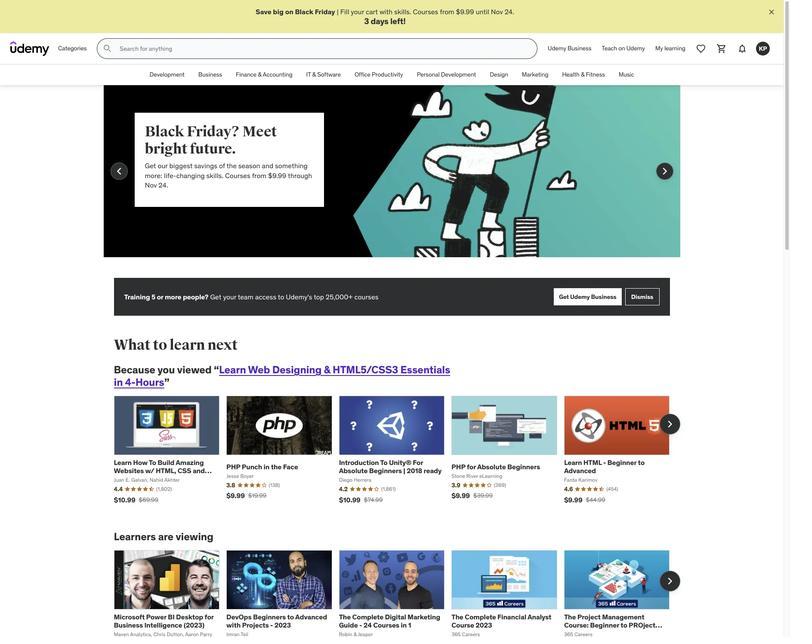 Task type: vqa. For each thing, say whether or not it's contained in the screenshot.
the bottommost the
yes



Task type: locate. For each thing, give the bounding box(es) containing it.
nov right until
[[491, 7, 503, 16]]

1 horizontal spatial 2023
[[476, 621, 492, 630]]

office productivity link
[[348, 65, 410, 85]]

0 vertical spatial your
[[351, 7, 364, 16]]

& right designing
[[324, 363, 331, 377]]

3 the from the left
[[564, 613, 576, 622]]

2 next image from the top
[[663, 575, 677, 588]]

1 horizontal spatial advanced
[[564, 467, 596, 475]]

1 vertical spatial nov
[[145, 181, 157, 189]]

skills. down the of
[[206, 171, 224, 180]]

learn inside learn how to build amazing websites w/ html, css and sass
[[114, 458, 132, 467]]

office
[[355, 71, 371, 79]]

analyst
[[528, 613, 552, 622]]

from down season
[[252, 171, 267, 180]]

html,
[[156, 467, 176, 475]]

1 the from the left
[[339, 613, 351, 622]]

2023 inside the complete financial analyst course 2023
[[476, 621, 492, 630]]

1 complete from the left
[[352, 613, 384, 622]]

0 vertical spatial $9.99
[[456, 7, 474, 16]]

skills.
[[394, 7, 411, 16], [206, 171, 224, 180]]

skills. up left!
[[394, 7, 411, 16]]

development link
[[143, 65, 192, 85]]

(2023)
[[184, 621, 205, 630]]

1 horizontal spatial development
[[441, 71, 476, 79]]

$9.99
[[456, 7, 474, 16], [268, 171, 286, 180]]

learn inside learn web designing & html5/css3 essentials in 4-hours
[[219, 363, 246, 377]]

0 horizontal spatial advanced
[[295, 613, 327, 622]]

-
[[603, 458, 606, 467], [270, 621, 273, 630], [359, 621, 362, 630]]

the for the complete digital marketing guide - 24 courses in 1
[[339, 613, 351, 622]]

and right css
[[193, 467, 205, 475]]

the inside the project management course: beginner to project manager
[[564, 613, 576, 622]]

1 horizontal spatial your
[[351, 7, 364, 16]]

1 vertical spatial for
[[205, 613, 214, 622]]

the inside "the complete digital marketing guide - 24 courses in 1"
[[339, 613, 351, 622]]

0 vertical spatial advanced
[[564, 467, 596, 475]]

0 vertical spatial and
[[262, 162, 273, 170]]

to inside the project management course: beginner to project manager
[[621, 621, 628, 630]]

& right the "health"
[[581, 71, 585, 79]]

0 vertical spatial beginner
[[608, 458, 637, 467]]

0 horizontal spatial marketing
[[408, 613, 440, 622]]

the
[[227, 162, 237, 170], [271, 463, 282, 471]]

php left punch
[[226, 463, 240, 471]]

0 vertical spatial |
[[337, 7, 339, 16]]

courses inside save big on black friday | fill your cart with skills. courses from $9.99 until nov 24. 3 days left!
[[413, 7, 438, 16]]

1 vertical spatial in
[[264, 463, 270, 471]]

1 development from the left
[[150, 71, 185, 79]]

0 vertical spatial 24.
[[505, 7, 514, 16]]

complete left financial
[[465, 613, 496, 622]]

courses inside "the complete digital marketing guide - 24 courses in 1"
[[373, 621, 400, 630]]

marketing right digital
[[408, 613, 440, 622]]

1 next image from the top
[[663, 418, 677, 432]]

1 vertical spatial the
[[271, 463, 282, 471]]

on right big
[[285, 7, 294, 16]]

on
[[285, 7, 294, 16], [619, 45, 625, 52]]

2 horizontal spatial the
[[564, 613, 576, 622]]

24. right until
[[505, 7, 514, 16]]

0 vertical spatial black
[[295, 7, 313, 16]]

0 horizontal spatial in
[[114, 376, 123, 389]]

0 vertical spatial in
[[114, 376, 123, 389]]

1 vertical spatial advanced
[[295, 613, 327, 622]]

udemy image
[[10, 41, 50, 56]]

3
[[364, 16, 369, 26]]

0 horizontal spatial skills.
[[206, 171, 224, 180]]

0 vertical spatial marketing
[[522, 71, 549, 79]]

1 vertical spatial skills.
[[206, 171, 224, 180]]

1 horizontal spatial courses
[[373, 621, 400, 630]]

0 horizontal spatial get
[[145, 162, 156, 170]]

course:
[[564, 621, 589, 630]]

learn left web
[[219, 363, 246, 377]]

in inside learn web designing & html5/css3 essentials in 4-hours
[[114, 376, 123, 389]]

2 horizontal spatial beginners
[[508, 463, 540, 471]]

from left until
[[440, 7, 455, 16]]

0 horizontal spatial 24.
[[159, 181, 168, 189]]

0 horizontal spatial absolute
[[339, 467, 368, 475]]

learn for html
[[564, 458, 582, 467]]

microsoft
[[114, 613, 145, 622]]

black left the friday
[[295, 7, 313, 16]]

carousel element containing learn how to build amazing websites w/ html, css and sass
[[114, 396, 680, 511]]

beginners inside devops beginners to advanced with projects - 2023
[[253, 613, 286, 622]]

the left face
[[271, 463, 282, 471]]

2 to from the left
[[380, 458, 388, 467]]

1 horizontal spatial to
[[380, 458, 388, 467]]

black inside black friday? meet bright future. get our biggest savings of the season and something more: life-changing skills. courses from $9.99 through nov 24.
[[145, 123, 184, 141]]

advanced inside learn html - beginner to advanced
[[564, 467, 596, 475]]

php for php punch in the face
[[226, 463, 240, 471]]

& right the it
[[312, 71, 316, 79]]

2023
[[275, 621, 291, 630], [476, 621, 492, 630]]

in left 1
[[401, 621, 407, 630]]

1 horizontal spatial udemy
[[570, 293, 590, 301]]

nov down more:
[[145, 181, 157, 189]]

personal
[[417, 71, 440, 79]]

0 vertical spatial the
[[227, 162, 237, 170]]

0 horizontal spatial php
[[226, 463, 240, 471]]

- left "24"
[[359, 621, 362, 630]]

my learning
[[656, 45, 686, 52]]

to left unity®
[[380, 458, 388, 467]]

0 vertical spatial courses
[[413, 7, 438, 16]]

1 horizontal spatial skills.
[[394, 7, 411, 16]]

black friday? meet bright future. get our biggest savings of the season and something more: life-changing skills. courses from $9.99 through nov 24.
[[145, 123, 312, 189]]

"
[[214, 363, 219, 377]]

1 horizontal spatial on
[[619, 45, 625, 52]]

learn up "sass"
[[114, 458, 132, 467]]

business
[[568, 45, 592, 52], [198, 71, 222, 79], [591, 293, 617, 301], [114, 621, 143, 630]]

you
[[158, 363, 175, 377]]

biggest
[[169, 162, 193, 170]]

next image for because you viewed "
[[663, 418, 677, 432]]

viewing
[[176, 530, 214, 544]]

0 horizontal spatial courses
[[225, 171, 250, 180]]

learn html - beginner to advanced link
[[564, 458, 645, 475]]

1 2023 from the left
[[275, 621, 291, 630]]

1 vertical spatial with
[[226, 621, 241, 630]]

top
[[314, 293, 324, 301]]

1 vertical spatial your
[[223, 293, 236, 301]]

2 horizontal spatial -
[[603, 458, 606, 467]]

black
[[295, 7, 313, 16], [145, 123, 184, 141]]

the complete digital marketing guide - 24 courses in 1 link
[[339, 613, 440, 630]]

4-
[[125, 376, 136, 389]]

financial
[[498, 613, 527, 622]]

php right ready
[[452, 463, 466, 471]]

| left fill
[[337, 7, 339, 16]]

2023 right projects
[[275, 621, 291, 630]]

1 horizontal spatial |
[[404, 467, 406, 475]]

next image
[[658, 165, 672, 178]]

get for training 5 or more people?
[[210, 293, 222, 301]]

0 horizontal spatial -
[[270, 621, 273, 630]]

from
[[440, 7, 455, 16], [252, 171, 267, 180]]

business up health & fitness
[[568, 45, 592, 52]]

music
[[619, 71, 634, 79]]

0 vertical spatial skills.
[[394, 7, 411, 16]]

office productivity
[[355, 71, 403, 79]]

- right projects
[[270, 621, 273, 630]]

0 horizontal spatial and
[[193, 467, 205, 475]]

get inside black friday? meet bright future. get our biggest savings of the season and something more: life-changing skills. courses from $9.99 through nov 24.
[[145, 162, 156, 170]]

complete for 2023
[[465, 613, 496, 622]]

2 horizontal spatial learn
[[564, 458, 582, 467]]

1 horizontal spatial black
[[295, 7, 313, 16]]

1 horizontal spatial the
[[452, 613, 464, 622]]

in left 4-
[[114, 376, 123, 389]]

learn html - beginner to advanced
[[564, 458, 645, 475]]

viewed
[[177, 363, 212, 377]]

24. down life-
[[159, 181, 168, 189]]

project
[[578, 613, 601, 622]]

0 horizontal spatial from
[[252, 171, 267, 180]]

1 horizontal spatial learn
[[219, 363, 246, 377]]

2 horizontal spatial in
[[401, 621, 407, 630]]

0 horizontal spatial to
[[149, 458, 156, 467]]

1 to from the left
[[149, 458, 156, 467]]

productivity
[[372, 71, 403, 79]]

carousel element for learners are viewing
[[114, 551, 680, 638]]

and inside black friday? meet bright future. get our biggest savings of the season and something more: life-changing skills. courses from $9.99 through nov 24.
[[262, 162, 273, 170]]

the right the of
[[227, 162, 237, 170]]

0 horizontal spatial the
[[227, 162, 237, 170]]

php
[[226, 463, 240, 471], [452, 463, 466, 471]]

learning
[[665, 45, 686, 52]]

carousel element
[[104, 85, 680, 278], [114, 396, 680, 511], [114, 551, 680, 638]]

2 horizontal spatial courses
[[413, 7, 438, 16]]

| left 2018
[[404, 467, 406, 475]]

to
[[278, 293, 284, 301], [153, 336, 167, 354], [638, 458, 645, 467], [287, 613, 294, 622], [621, 621, 628, 630]]

& right finance
[[258, 71, 262, 79]]

1 horizontal spatial from
[[440, 7, 455, 16]]

friday?
[[187, 123, 240, 141]]

next image
[[663, 418, 677, 432], [663, 575, 677, 588]]

1 vertical spatial carousel element
[[114, 396, 680, 511]]

complete inside the complete financial analyst course 2023
[[465, 613, 496, 622]]

1 vertical spatial |
[[404, 467, 406, 475]]

php for absolute beginners
[[452, 463, 540, 471]]

your right fill
[[351, 7, 364, 16]]

0 horizontal spatial udemy
[[548, 45, 567, 52]]

0 horizontal spatial on
[[285, 7, 294, 16]]

music link
[[612, 65, 641, 85]]

0 horizontal spatial complete
[[352, 613, 384, 622]]

2 development from the left
[[441, 71, 476, 79]]

2 vertical spatial courses
[[373, 621, 400, 630]]

and right season
[[262, 162, 273, 170]]

0 horizontal spatial nov
[[145, 181, 157, 189]]

in inside "the complete digital marketing guide - 24 courses in 1"
[[401, 621, 407, 630]]

big
[[273, 7, 284, 16]]

for right (2023)
[[205, 613, 214, 622]]

absolute inside introduction to unity® for absolute beginners | 2018 ready
[[339, 467, 368, 475]]

the complete digital marketing guide - 24 courses in 1
[[339, 613, 440, 630]]

1 vertical spatial $9.99
[[268, 171, 286, 180]]

teach on udemy
[[602, 45, 645, 52]]

1 vertical spatial marketing
[[408, 613, 440, 622]]

2 the from the left
[[452, 613, 464, 622]]

the for the project management course: beginner to project manager
[[564, 613, 576, 622]]

0 vertical spatial on
[[285, 7, 294, 16]]

guide
[[339, 621, 358, 630]]

it & software link
[[299, 65, 348, 85]]

1 horizontal spatial get
[[210, 293, 222, 301]]

absolute
[[477, 463, 506, 471], [339, 467, 368, 475]]

left!
[[390, 16, 406, 26]]

24.
[[505, 7, 514, 16], [159, 181, 168, 189]]

the inside the complete financial analyst course 2023
[[452, 613, 464, 622]]

- inside learn html - beginner to advanced
[[603, 458, 606, 467]]

$9.99 down something
[[268, 171, 286, 180]]

submit search image
[[103, 44, 113, 54]]

the for the complete financial analyst course 2023
[[452, 613, 464, 622]]

build
[[158, 458, 174, 467]]

beginners
[[508, 463, 540, 471], [369, 467, 402, 475], [253, 613, 286, 622]]

1 horizontal spatial with
[[380, 7, 393, 16]]

1 horizontal spatial complete
[[465, 613, 496, 622]]

1 php from the left
[[226, 463, 240, 471]]

health & fitness link
[[556, 65, 612, 85]]

1 vertical spatial courses
[[225, 171, 250, 180]]

previous image
[[112, 165, 126, 178]]

learn left html
[[564, 458, 582, 467]]

complete left digital
[[352, 613, 384, 622]]

nov
[[491, 7, 503, 16], [145, 181, 157, 189]]

1 horizontal spatial php
[[452, 463, 466, 471]]

- right html
[[603, 458, 606, 467]]

software
[[317, 71, 341, 79]]

in right punch
[[264, 463, 270, 471]]

1 horizontal spatial nov
[[491, 7, 503, 16]]

0 horizontal spatial |
[[337, 7, 339, 16]]

0 horizontal spatial development
[[150, 71, 185, 79]]

business left dismiss
[[591, 293, 617, 301]]

2 complete from the left
[[465, 613, 496, 622]]

on right teach
[[619, 45, 625, 52]]

more:
[[145, 171, 162, 180]]

bi
[[168, 613, 175, 622]]

1 vertical spatial from
[[252, 171, 267, 180]]

learn for how
[[114, 458, 132, 467]]

from inside save big on black friday | fill your cart with skills. courses from $9.99 until nov 24. 3 days left!
[[440, 7, 455, 16]]

to inside devops beginners to advanced with projects - 2023
[[287, 613, 294, 622]]

hours
[[136, 376, 164, 389]]

0 vertical spatial nov
[[491, 7, 503, 16]]

your inside save big on black friday | fill your cart with skills. courses from $9.99 until nov 24. 3 days left!
[[351, 7, 364, 16]]

1 vertical spatial next image
[[663, 575, 677, 588]]

season
[[238, 162, 260, 170]]

2 2023 from the left
[[476, 621, 492, 630]]

5
[[151, 293, 155, 301]]

introduction to unity® for absolute beginners | 2018 ready
[[339, 458, 442, 475]]

0 horizontal spatial 2023
[[275, 621, 291, 630]]

with up days
[[380, 7, 393, 16]]

black up our
[[145, 123, 184, 141]]

future.
[[190, 140, 236, 158]]

nov inside black friday? meet bright future. get our biggest savings of the season and something more: life-changing skills. courses from $9.99 through nov 24.
[[145, 181, 157, 189]]

introduction to unity® for absolute beginners | 2018 ready link
[[339, 458, 442, 475]]

development inside development link
[[150, 71, 185, 79]]

microsoft power bi desktop for business intelligence (2023) link
[[114, 613, 214, 630]]

courses
[[413, 7, 438, 16], [225, 171, 250, 180], [373, 621, 400, 630]]

1 vertical spatial and
[[193, 467, 205, 475]]

complete inside "the complete digital marketing guide - 24 courses in 1"
[[352, 613, 384, 622]]

your left team
[[223, 293, 236, 301]]

2 vertical spatial in
[[401, 621, 407, 630]]

0 horizontal spatial learn
[[114, 458, 132, 467]]

business left power
[[114, 621, 143, 630]]

for right ready
[[467, 463, 476, 471]]

the complete financial analyst course 2023
[[452, 613, 552, 630]]

for
[[467, 463, 476, 471], [205, 613, 214, 622]]

0 horizontal spatial for
[[205, 613, 214, 622]]

finance & accounting link
[[229, 65, 299, 85]]

1 horizontal spatial -
[[359, 621, 362, 630]]

learn inside learn html - beginner to advanced
[[564, 458, 582, 467]]

0 horizontal spatial the
[[339, 613, 351, 622]]

2023 right course
[[476, 621, 492, 630]]

$9.99 left until
[[456, 7, 474, 16]]

0 horizontal spatial beginners
[[253, 613, 286, 622]]

1 vertical spatial beginner
[[590, 621, 619, 630]]

marketing left the "health"
[[522, 71, 549, 79]]

2 horizontal spatial udemy
[[627, 45, 645, 52]]

0 vertical spatial next image
[[663, 418, 677, 432]]

2 vertical spatial carousel element
[[114, 551, 680, 638]]

2 php from the left
[[452, 463, 466, 471]]

notifications image
[[737, 44, 748, 54]]

0 vertical spatial with
[[380, 7, 393, 16]]

0 vertical spatial carousel element
[[104, 85, 680, 278]]

udemy business link
[[543, 38, 597, 59]]

fitness
[[586, 71, 605, 79]]

business left finance
[[198, 71, 222, 79]]

health
[[562, 71, 580, 79]]

carousel element containing microsoft power bi desktop for business intelligence (2023)
[[114, 551, 680, 638]]

carousel element for because you viewed "
[[114, 396, 680, 511]]

1 horizontal spatial and
[[262, 162, 273, 170]]

cart
[[366, 7, 378, 16]]

get for black friday? meet bright future.
[[145, 162, 156, 170]]

php for php for absolute beginners
[[452, 463, 466, 471]]

teach
[[602, 45, 617, 52]]

business inside "link"
[[198, 71, 222, 79]]

with left projects
[[226, 621, 241, 630]]

meet
[[243, 123, 277, 141]]

0 vertical spatial for
[[467, 463, 476, 471]]

0 horizontal spatial black
[[145, 123, 184, 141]]

& for software
[[312, 71, 316, 79]]

0 horizontal spatial $9.99
[[268, 171, 286, 180]]

to right how
[[149, 458, 156, 467]]



Task type: describe. For each thing, give the bounding box(es) containing it.
$9.99 inside save big on black friday | fill your cart with skills. courses from $9.99 until nov 24. 3 days left!
[[456, 7, 474, 16]]

punch
[[242, 463, 262, 471]]

get udemy business link
[[554, 289, 622, 306]]

course
[[452, 621, 474, 630]]

manager
[[564, 630, 593, 638]]

carousel element containing black friday? meet bright future.
[[104, 85, 680, 278]]

2018
[[407, 467, 422, 475]]

- inside "the complete digital marketing guide - 24 courses in 1"
[[359, 621, 362, 630]]

udemy inside udemy business link
[[548, 45, 567, 52]]

1 vertical spatial on
[[619, 45, 625, 52]]

$9.99 inside black friday? meet bright future. get our biggest savings of the season and something more: life-changing skills. courses from $9.99 through nov 24.
[[268, 171, 286, 180]]

learners
[[114, 530, 156, 544]]

& for fitness
[[581, 71, 585, 79]]

categories button
[[53, 38, 92, 59]]

how
[[133, 458, 148, 467]]

from inside black friday? meet bright future. get our biggest savings of the season and something more: life-changing skills. courses from $9.99 through nov 24.
[[252, 171, 267, 180]]

design link
[[483, 65, 515, 85]]

| inside save big on black friday | fill your cart with skills. courses from $9.99 until nov 24. 3 days left!
[[337, 7, 339, 16]]

marketing inside "the complete digital marketing guide - 24 courses in 1"
[[408, 613, 440, 622]]

dismiss button
[[625, 289, 660, 306]]

devops
[[226, 613, 252, 622]]

fill
[[340, 7, 349, 16]]

udemy inside teach on udemy link
[[627, 45, 645, 52]]

and inside learn how to build amazing websites w/ html, css and sass
[[193, 467, 205, 475]]

learn web designing & html5/css3 essentials in 4-hours link
[[114, 363, 450, 389]]

learn how to build amazing websites w/ html, css and sass
[[114, 458, 205, 484]]

personal development link
[[410, 65, 483, 85]]

to inside introduction to unity® for absolute beginners | 2018 ready
[[380, 458, 388, 467]]

24
[[364, 621, 372, 630]]

nov inside save big on black friday | fill your cart with skills. courses from $9.99 until nov 24. 3 days left!
[[491, 7, 503, 16]]

business link
[[192, 65, 229, 85]]

w/
[[145, 467, 154, 475]]

my learning link
[[650, 38, 691, 59]]

for
[[413, 458, 423, 467]]

finance & accounting
[[236, 71, 293, 79]]

management
[[602, 613, 645, 622]]

changing
[[176, 171, 205, 180]]

beginner inside the project management course: beginner to project manager
[[590, 621, 619, 630]]

save big on black friday | fill your cart with skills. courses from $9.99 until nov 24. 3 days left!
[[256, 7, 514, 26]]

beginners inside introduction to unity® for absolute beginners | 2018 ready
[[369, 467, 402, 475]]

2 horizontal spatial get
[[559, 293, 569, 301]]

wishlist image
[[696, 44, 706, 54]]

more
[[165, 293, 181, 301]]

php for absolute beginners link
[[452, 463, 540, 471]]

& for accounting
[[258, 71, 262, 79]]

the project management course: beginner to project manager link
[[564, 613, 663, 638]]

0 horizontal spatial your
[[223, 293, 236, 301]]

24. inside save big on black friday | fill your cart with skills. courses from $9.99 until nov 24. 3 days left!
[[505, 7, 514, 16]]

shopping cart with 0 items image
[[717, 44, 727, 54]]

& inside learn web designing & html5/css3 essentials in 4-hours
[[324, 363, 331, 377]]

savings
[[194, 162, 217, 170]]

development inside personal development link
[[441, 71, 476, 79]]

introduction
[[339, 458, 379, 467]]

amazing
[[176, 458, 204, 467]]

project
[[629, 621, 656, 630]]

our
[[158, 162, 168, 170]]

black inside save big on black friday | fill your cart with skills. courses from $9.99 until nov 24. 3 days left!
[[295, 7, 313, 16]]

dismiss
[[631, 293, 654, 301]]

next image for learners are viewing
[[663, 575, 677, 588]]

training
[[124, 293, 150, 301]]

of
[[219, 162, 225, 170]]

days
[[371, 16, 389, 26]]

1 horizontal spatial absolute
[[477, 463, 506, 471]]

training 5 or more people? get your team access to udemy's top 25,000+ courses
[[124, 293, 379, 301]]

websites
[[114, 467, 144, 475]]

devops beginners to advanced with projects - 2023
[[226, 613, 327, 630]]

kp
[[759, 45, 767, 52]]

health & fitness
[[562, 71, 605, 79]]

to inside learn how to build amazing websites w/ html, css and sass
[[149, 458, 156, 467]]

access
[[255, 293, 276, 301]]

learn
[[170, 336, 205, 354]]

24. inside black friday? meet bright future. get our biggest savings of the season and something more: life-changing skills. courses from $9.99 through nov 24.
[[159, 181, 168, 189]]

projects
[[242, 621, 269, 630]]

on inside save big on black friday | fill your cart with skills. courses from $9.99 until nov 24. 3 days left!
[[285, 7, 294, 16]]

skills. inside save big on black friday | fill your cart with skills. courses from $9.99 until nov 24. 3 days left!
[[394, 7, 411, 16]]

kp link
[[753, 38, 774, 59]]

intelligence
[[144, 621, 182, 630]]

design
[[490, 71, 508, 79]]

1 horizontal spatial the
[[271, 463, 282, 471]]

business inside microsoft power bi desktop for business intelligence (2023)
[[114, 621, 143, 630]]

microsoft power bi desktop for business intelligence (2023)
[[114, 613, 214, 630]]

css
[[178, 467, 191, 475]]

complete for -
[[352, 613, 384, 622]]

marketing link
[[515, 65, 556, 85]]

for inside microsoft power bi desktop for business intelligence (2023)
[[205, 613, 214, 622]]

because
[[114, 363, 155, 377]]

php punch in the face
[[226, 463, 298, 471]]

something
[[275, 162, 308, 170]]

face
[[283, 463, 298, 471]]

2023 inside devops beginners to advanced with projects - 2023
[[275, 621, 291, 630]]

the project management course: beginner to project manager
[[564, 613, 656, 638]]

to inside learn html - beginner to advanced
[[638, 458, 645, 467]]

learn for web
[[219, 363, 246, 377]]

skills. inside black friday? meet bright future. get our biggest savings of the season and something more: life-changing skills. courses from $9.99 through nov 24.
[[206, 171, 224, 180]]

personal development
[[417, 71, 476, 79]]

with inside save big on black friday | fill your cart with skills. courses from $9.99 until nov 24. 3 days left!
[[380, 7, 393, 16]]

learners are viewing
[[114, 530, 214, 544]]

devops beginners to advanced with projects - 2023 link
[[226, 613, 327, 630]]

advanced inside devops beginners to advanced with projects - 2023
[[295, 613, 327, 622]]

close image
[[768, 8, 776, 16]]

1 horizontal spatial for
[[467, 463, 476, 471]]

the complete financial analyst course 2023 link
[[452, 613, 552, 630]]

courses inside black friday? meet bright future. get our biggest savings of the season and something more: life-changing skills. courses from $9.99 through nov 24.
[[225, 171, 250, 180]]

- inside devops beginners to advanced with projects - 2023
[[270, 621, 273, 630]]

ready
[[424, 467, 442, 475]]

udemy inside the 'get udemy business' link
[[570, 293, 590, 301]]

courses
[[354, 293, 379, 301]]

beginner inside learn html - beginner to advanced
[[608, 458, 637, 467]]

php punch in the face link
[[226, 463, 298, 471]]

udemy's
[[286, 293, 312, 301]]

html5/css3
[[333, 363, 398, 377]]

it
[[306, 71, 311, 79]]

teach on udemy link
[[597, 38, 650, 59]]

the inside black friday? meet bright future. get our biggest savings of the season and something more: life-changing skills. courses from $9.99 through nov 24.
[[227, 162, 237, 170]]

essentials
[[401, 363, 450, 377]]

or
[[157, 293, 163, 301]]

sass
[[114, 475, 129, 484]]

it & software
[[306, 71, 341, 79]]

| inside introduction to unity® for absolute beginners | 2018 ready
[[404, 467, 406, 475]]

life-
[[164, 171, 176, 180]]

until
[[476, 7, 489, 16]]

marketing inside marketing link
[[522, 71, 549, 79]]

Search for anything text field
[[118, 41, 527, 56]]

with inside devops beginners to advanced with projects - 2023
[[226, 621, 241, 630]]

get udemy business
[[559, 293, 617, 301]]

1 horizontal spatial in
[[264, 463, 270, 471]]

because you viewed "
[[114, 363, 219, 377]]



